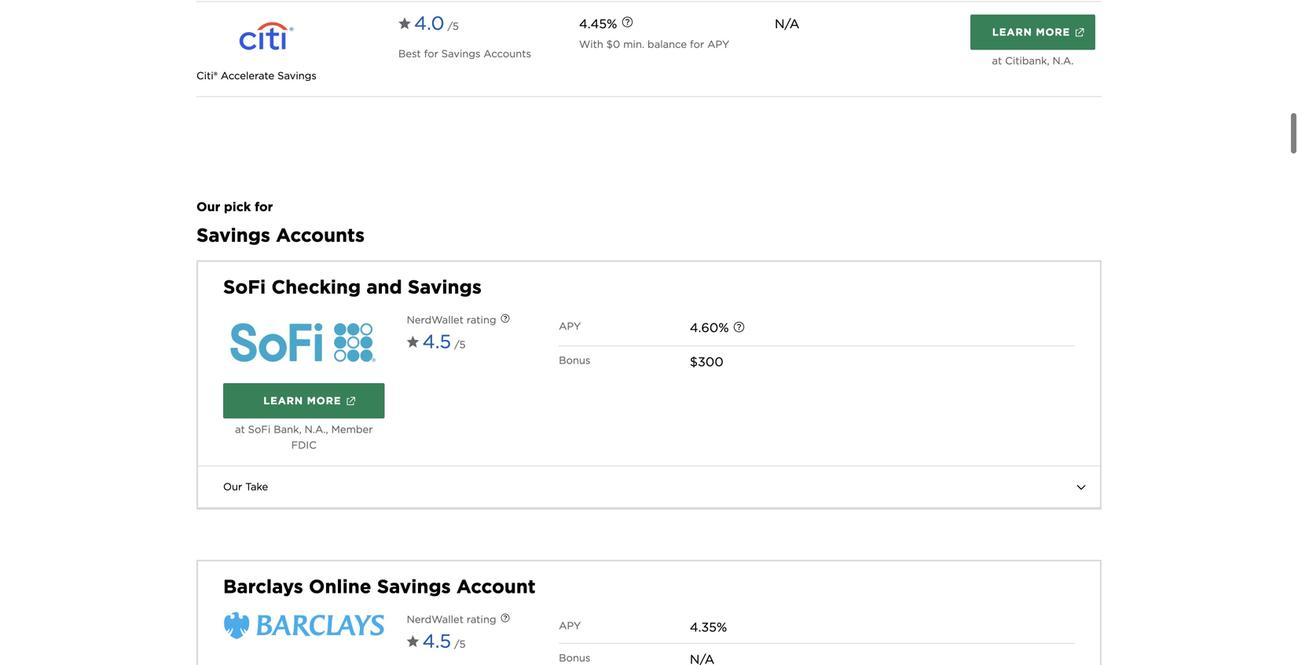 Task type: describe. For each thing, give the bounding box(es) containing it.
learn more for n.a.
[[993, 26, 1070, 38]]

account
[[457, 576, 536, 598]]

nerdwallet for savings
[[407, 314, 464, 326]]

n.a.,
[[305, 423, 328, 436]]

nerdwallet for account
[[407, 614, 464, 626]]

our for our take
[[223, 481, 242, 493]]

barclays online savings account
[[223, 576, 536, 598]]

pick
[[224, 199, 251, 215]]

4.5 /5 for savings
[[422, 330, 466, 353]]

best
[[398, 48, 421, 60]]

with
[[579, 38, 603, 50]]

rated 4.5 out of 5 element for account
[[422, 628, 466, 662]]

2 horizontal spatial for
[[690, 38, 704, 50]]

citi® accelerate savings image
[[196, 15, 331, 62]]

rated 4.5 out of 5 element for savings
[[422, 328, 466, 363]]

bonus for savings
[[559, 354, 591, 367]]

bank,
[[274, 423, 302, 436]]

n/a
[[775, 16, 800, 31]]

at citibank, n.a.
[[992, 55, 1074, 67]]

accelerate
[[221, 70, 274, 82]]

savings for best for savings accounts
[[442, 48, 481, 60]]

sofi checking and savings
[[223, 276, 482, 299]]

n.a.
[[1053, 55, 1074, 67]]

sofi checking and savings link
[[223, 275, 482, 300]]

0 vertical spatial apy
[[707, 38, 730, 50]]

our take
[[223, 481, 268, 493]]

savings down our pick for
[[196, 224, 270, 247]]

0 vertical spatial sofi
[[223, 276, 266, 299]]

sofi checking and savings image
[[223, 312, 385, 371]]

4.5 for account
[[422, 630, 451, 653]]

citibank,
[[1005, 55, 1050, 67]]

barclays online savings account image
[[223, 612, 385, 641]]

more for bank,
[[307, 395, 341, 407]]

4.5 /5 for account
[[422, 630, 466, 653]]

%
[[719, 320, 729, 336]]

rating for account
[[467, 614, 496, 626]]

more for n.a.
[[1036, 26, 1070, 38]]

0 horizontal spatial for
[[255, 199, 273, 215]]

0 horizontal spatial accounts
[[276, 224, 365, 247]]

bonus for account
[[559, 652, 591, 664]]

our take button
[[198, 467, 1100, 508]]

/5 inside 4.0 /5
[[448, 20, 459, 32]]

4.35%
[[690, 620, 727, 635]]

1 horizontal spatial for
[[424, 48, 438, 60]]

at sofi bank, n.a., member fdic
[[235, 423, 373, 451]]

savings for citi® accelerate savings
[[278, 70, 317, 82]]

4.0 /5
[[414, 12, 459, 35]]

/5 for account
[[454, 638, 466, 651]]

nerdwallet rating for account
[[407, 614, 496, 626]]

take
[[245, 481, 268, 493]]

savings accounts
[[196, 224, 365, 247]]



Task type: locate. For each thing, give the bounding box(es) containing it.
1 vertical spatial more
[[307, 395, 341, 407]]

for
[[690, 38, 704, 50], [424, 48, 438, 60], [255, 199, 273, 215]]

1 vertical spatial nerdwallet
[[407, 614, 464, 626]]

1 vertical spatial 4.5 /5
[[422, 630, 466, 653]]

1 horizontal spatial learn more link
[[971, 15, 1096, 50]]

learn
[[993, 26, 1032, 38], [263, 395, 303, 407]]

best for savings accounts
[[398, 48, 531, 60]]

4.5
[[422, 330, 451, 353], [422, 630, 451, 653]]

our left "take"
[[223, 481, 242, 493]]

sofi left bank,
[[248, 423, 271, 436]]

2 rating from the top
[[467, 614, 496, 626]]

min.
[[623, 38, 645, 50]]

citi®
[[196, 70, 218, 82]]

for right balance
[[690, 38, 704, 50]]

2 nerdwallet from the top
[[407, 614, 464, 626]]

1 vertical spatial /5
[[454, 339, 466, 351]]

4.45%
[[579, 16, 617, 31]]

online
[[309, 576, 371, 598]]

our inside "button"
[[223, 481, 242, 493]]

learn more link up n.a., on the left bottom of page
[[223, 383, 385, 419]]

rating for savings
[[467, 314, 496, 326]]

1 horizontal spatial our
[[223, 481, 242, 493]]

/5 for savings
[[454, 339, 466, 351]]

0 vertical spatial learn more
[[993, 26, 1070, 38]]

more information about apy image right the with
[[610, 6, 645, 41]]

fdic
[[291, 439, 317, 451]]

bonus
[[559, 354, 591, 367], [559, 652, 591, 664]]

rated 4.5 out of 5 element
[[422, 328, 466, 363], [422, 628, 466, 662]]

at for at sofi bank, n.a., member fdic
[[235, 423, 245, 436]]

0 vertical spatial learn more link
[[971, 15, 1096, 50]]

sofi down savings accounts
[[223, 276, 266, 299]]

rated 4.0 out of 5 element
[[414, 8, 459, 43]]

learn more up at citibank, n.a.
[[993, 26, 1070, 38]]

1 horizontal spatial learn
[[993, 26, 1032, 38]]

1 horizontal spatial more
[[1036, 26, 1070, 38]]

1 rating from the top
[[467, 314, 496, 326]]

1 horizontal spatial learn more
[[993, 26, 1070, 38]]

1 horizontal spatial more information about apy image
[[722, 312, 757, 346]]

apy for barclays online savings account
[[559, 620, 581, 632]]

2 4.5 /5 from the top
[[422, 630, 466, 653]]

0 horizontal spatial learn
[[263, 395, 303, 407]]

1 horizontal spatial accounts
[[484, 48, 531, 60]]

and
[[367, 276, 402, 299]]

0 vertical spatial more information about apy image
[[610, 6, 645, 41]]

savings
[[442, 48, 481, 60], [278, 70, 317, 82], [196, 224, 270, 247], [408, 276, 482, 299], [377, 576, 451, 598]]

for right the "pick"
[[255, 199, 273, 215]]

our pick for
[[196, 199, 273, 215]]

learn more for bank,
[[263, 395, 341, 407]]

1 vertical spatial nerdwallet rating
[[407, 614, 496, 626]]

0 vertical spatial our
[[196, 199, 220, 215]]

1 vertical spatial rating
[[467, 614, 496, 626]]

barclays
[[223, 576, 303, 598]]

2 vertical spatial apy
[[559, 620, 581, 632]]

learn more link
[[971, 15, 1096, 50], [223, 383, 385, 419]]

0 horizontal spatial learn more link
[[223, 383, 385, 419]]

1 vertical spatial apy
[[559, 320, 581, 332]]

0 horizontal spatial more information about apy image
[[610, 6, 645, 41]]

4.5 for savings
[[422, 330, 451, 353]]

0 vertical spatial 4.5 /5
[[422, 330, 466, 353]]

nerdwallet rating for savings
[[407, 314, 496, 326]]

1 vertical spatial accounts
[[276, 224, 365, 247]]

savings right the accelerate
[[278, 70, 317, 82]]

0 vertical spatial learn
[[993, 26, 1032, 38]]

1 vertical spatial bonus
[[559, 652, 591, 664]]

apy for sofi checking and savings
[[559, 320, 581, 332]]

learn more link for n.a.
[[971, 15, 1096, 50]]

1 bonus from the top
[[559, 354, 591, 367]]

1 vertical spatial at
[[235, 423, 245, 436]]

learn more up n.a., on the left bottom of page
[[263, 395, 341, 407]]

checking
[[272, 276, 361, 299]]

1 rated 4.5 out of 5 element from the top
[[422, 328, 466, 363]]

1 vertical spatial our
[[223, 481, 242, 493]]

1 vertical spatial how is this rating determined? image
[[488, 602, 523, 637]]

our
[[196, 199, 220, 215], [223, 481, 242, 493]]

member
[[331, 423, 373, 436]]

4.0
[[414, 12, 445, 35]]

0 horizontal spatial at
[[235, 423, 245, 436]]

rating
[[467, 314, 496, 326], [467, 614, 496, 626]]

learn up bank,
[[263, 395, 303, 407]]

savings right and
[[408, 276, 482, 299]]

for right best
[[424, 48, 438, 60]]

savings for barclays online savings account
[[377, 576, 451, 598]]

sofi inside at sofi bank, n.a., member fdic
[[248, 423, 271, 436]]

learn more link up at citibank, n.a.
[[971, 15, 1096, 50]]

0 vertical spatial at
[[992, 55, 1002, 67]]

0 vertical spatial bonus
[[559, 354, 591, 367]]

more information about apy image
[[610, 6, 645, 41], [722, 312, 757, 346]]

4.60
[[690, 320, 719, 336]]

at left bank,
[[235, 423, 245, 436]]

balance
[[648, 38, 687, 50]]

2 bonus from the top
[[559, 652, 591, 664]]

0 vertical spatial more
[[1036, 26, 1070, 38]]

0 vertical spatial how is this rating determined? image
[[488, 303, 523, 337]]

1 vertical spatial rated 4.5 out of 5 element
[[422, 628, 466, 662]]

$300
[[690, 354, 724, 370]]

0 vertical spatial 4.5
[[422, 330, 451, 353]]

1 vertical spatial learn more
[[263, 395, 341, 407]]

citi® accelerate savings
[[196, 70, 317, 82]]

1 horizontal spatial at
[[992, 55, 1002, 67]]

0 horizontal spatial more
[[307, 395, 341, 407]]

0 vertical spatial nerdwallet rating
[[407, 314, 496, 326]]

more
[[1036, 26, 1070, 38], [307, 395, 341, 407]]

1 nerdwallet from the top
[[407, 314, 464, 326]]

1 4.5 /5 from the top
[[422, 330, 466, 353]]

2 nerdwallet rating from the top
[[407, 614, 496, 626]]

2 how is this rating determined? image from the top
[[488, 602, 523, 637]]

at
[[992, 55, 1002, 67], [235, 423, 245, 436]]

1 vertical spatial 4.5
[[422, 630, 451, 653]]

1 how is this rating determined? image from the top
[[488, 303, 523, 337]]

more up n.a.
[[1036, 26, 1070, 38]]

0 vertical spatial accounts
[[484, 48, 531, 60]]

1 vertical spatial more information about apy image
[[722, 312, 757, 346]]

savings down rated 4.0 out of 5 element
[[442, 48, 481, 60]]

learn more
[[993, 26, 1070, 38], [263, 395, 341, 407]]

apy
[[707, 38, 730, 50], [559, 320, 581, 332], [559, 620, 581, 632]]

with $0 min. balance for apy
[[579, 38, 730, 50]]

2 4.5 from the top
[[422, 630, 451, 653]]

sofi
[[223, 276, 266, 299], [248, 423, 271, 436]]

1 vertical spatial sofi
[[248, 423, 271, 436]]

2 rated 4.5 out of 5 element from the top
[[422, 628, 466, 662]]

how is this rating determined? image
[[488, 303, 523, 337], [488, 602, 523, 637]]

$0
[[607, 38, 620, 50]]

1 vertical spatial learn
[[263, 395, 303, 407]]

nerdwallet rating
[[407, 314, 496, 326], [407, 614, 496, 626]]

0 vertical spatial nerdwallet
[[407, 314, 464, 326]]

barclays online savings account link
[[223, 574, 536, 600]]

1 4.5 from the top
[[422, 330, 451, 353]]

accounts
[[484, 48, 531, 60], [276, 224, 365, 247]]

learn up the citibank,
[[993, 26, 1032, 38]]

at inside at sofi bank, n.a., member fdic
[[235, 423, 245, 436]]

our for our pick for
[[196, 199, 220, 215]]

learn for sofi
[[263, 395, 303, 407]]

savings right online
[[377, 576, 451, 598]]

0 horizontal spatial learn more
[[263, 395, 341, 407]]

our left the "pick"
[[196, 199, 220, 215]]

learn more link for bank,
[[223, 383, 385, 419]]

0 horizontal spatial our
[[196, 199, 220, 215]]

4.5 /5
[[422, 330, 466, 353], [422, 630, 466, 653]]

nerdwallet
[[407, 314, 464, 326], [407, 614, 464, 626]]

0 vertical spatial rating
[[467, 314, 496, 326]]

1 nerdwallet rating from the top
[[407, 314, 496, 326]]

/5
[[448, 20, 459, 32], [454, 339, 466, 351], [454, 638, 466, 651]]

0 vertical spatial /5
[[448, 20, 459, 32]]

1 vertical spatial learn more link
[[223, 383, 385, 419]]

more information about apy image right 4.60
[[722, 312, 757, 346]]

at left the citibank,
[[992, 55, 1002, 67]]

2 vertical spatial /5
[[454, 638, 466, 651]]

at for at citibank, n.a.
[[992, 55, 1002, 67]]

more up n.a., on the left bottom of page
[[307, 395, 341, 407]]

how is this rating determined? image for sofi checking and savings
[[488, 303, 523, 337]]

0 vertical spatial rated 4.5 out of 5 element
[[422, 328, 466, 363]]

how is this rating determined? image for barclays online savings account
[[488, 602, 523, 637]]

learn for citibank,
[[993, 26, 1032, 38]]



Task type: vqa. For each thing, say whether or not it's contained in the screenshot.
3rd the 'State' from the bottom
no



